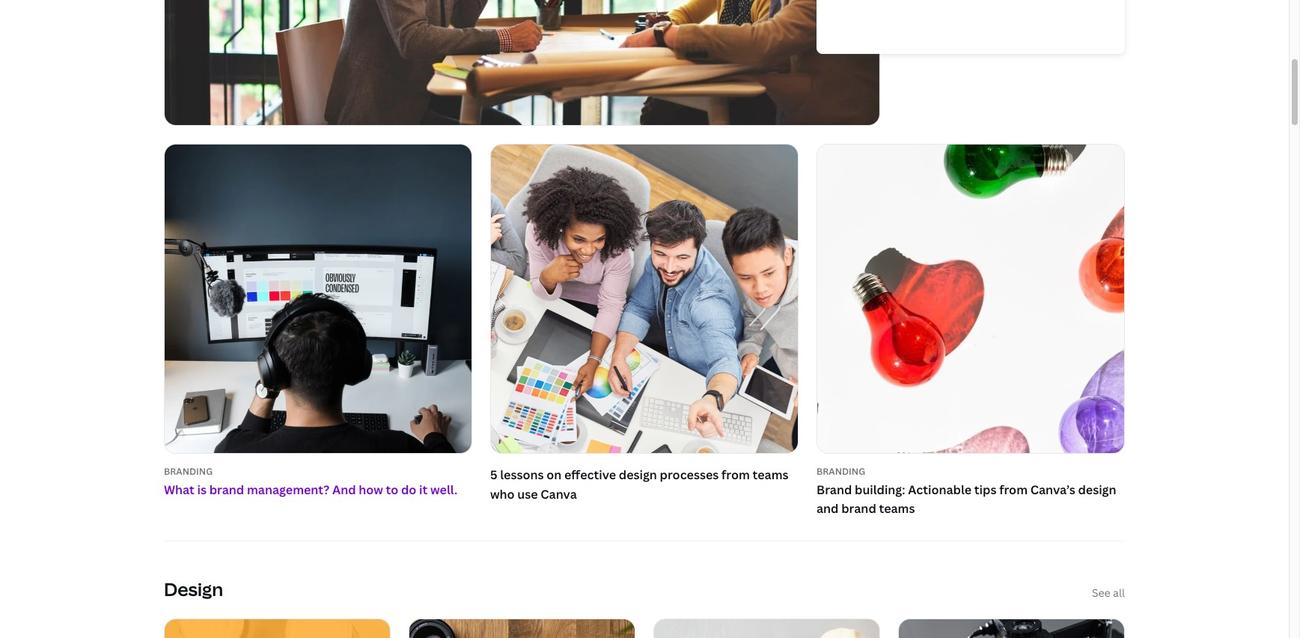 Task type: locate. For each thing, give the bounding box(es) containing it.
2 branding link from the left
[[817, 465, 1126, 478]]

branding inside branding what is brand management? and how to do it well.
[[164, 465, 213, 478]]

design right canva's
[[1079, 481, 1117, 498]]

teams left brand
[[753, 467, 789, 483]]

who
[[490, 486, 515, 502]]

from
[[722, 467, 750, 483], [1000, 481, 1028, 498]]

branding for brand
[[817, 465, 866, 478]]

0 horizontal spatial teams
[[753, 467, 789, 483]]

brand building: actionable tips from canva's design and brand teams link
[[817, 481, 1126, 519]]

1 horizontal spatial brand
[[842, 501, 877, 517]]

brand
[[817, 481, 852, 498]]

teams inside 5 lessons on effective design processes from teams who use canva
[[753, 467, 789, 483]]

5 lessons on effective design processes from teams who use canva link
[[490, 144, 799, 507]]

is
[[197, 481, 207, 498]]

brand
[[209, 481, 244, 498], [842, 501, 877, 517]]

0 horizontal spatial from
[[722, 467, 750, 483]]

branding link up what is brand management? and how to do it well. link
[[164, 465, 473, 478]]

brand down building:
[[842, 501, 877, 517]]

canva
[[541, 486, 577, 502]]

branding
[[164, 465, 213, 478], [817, 465, 866, 478]]

from right tips
[[1000, 481, 1028, 498]]

branding link
[[164, 465, 473, 478], [817, 465, 1126, 478]]

design right "effective"
[[619, 467, 657, 483]]

teams
[[753, 467, 789, 483], [879, 501, 915, 517]]

see
[[1093, 586, 1111, 600]]

2 branding from the left
[[817, 465, 866, 478]]

and
[[332, 481, 356, 498]]

tips
[[975, 481, 997, 498]]

see all link
[[1093, 585, 1126, 601]]

1 branding link from the left
[[164, 465, 473, 478]]

design
[[619, 467, 657, 483], [1079, 481, 1117, 498]]

well.
[[431, 481, 458, 498]]

1 vertical spatial teams
[[879, 501, 915, 517]]

1 horizontal spatial design
[[1079, 481, 1117, 498]]

0 horizontal spatial design
[[619, 467, 657, 483]]

0 vertical spatial brand
[[209, 481, 244, 498]]

branding up what
[[164, 465, 213, 478]]

from inside branding brand building: actionable tips from canva's design and brand teams
[[1000, 481, 1028, 498]]

1 horizontal spatial teams
[[879, 501, 915, 517]]

1 horizontal spatial branding
[[817, 465, 866, 478]]

design inside branding brand building: actionable tips from canva's design and brand teams
[[1079, 481, 1117, 498]]

do
[[401, 481, 417, 498]]

brand right is
[[209, 481, 244, 498]]

0 horizontal spatial branding link
[[164, 465, 473, 478]]

branding link up tips
[[817, 465, 1126, 478]]

0 vertical spatial teams
[[753, 467, 789, 483]]

from inside 5 lessons on effective design processes from teams who use canva
[[722, 467, 750, 483]]

brand inside branding what is brand management? and how to do it well.
[[209, 481, 244, 498]]

effective
[[565, 467, 616, 483]]

management?
[[247, 481, 330, 498]]

what
[[164, 481, 195, 498]]

it
[[419, 481, 428, 498]]

from right processes
[[722, 467, 750, 483]]

teams down building:
[[879, 501, 915, 517]]

0 horizontal spatial branding
[[164, 465, 213, 478]]

1 horizontal spatial from
[[1000, 481, 1028, 498]]

design
[[164, 577, 223, 601]]

1 vertical spatial brand
[[842, 501, 877, 517]]

how
[[359, 481, 383, 498]]

canva's
[[1031, 481, 1076, 498]]

1 branding from the left
[[164, 465, 213, 478]]

branding inside branding brand building: actionable tips from canva's design and brand teams
[[817, 465, 866, 478]]

all
[[1114, 586, 1126, 600]]

processes
[[660, 467, 719, 483]]

5
[[490, 467, 498, 483]]

branding up brand
[[817, 465, 866, 478]]

0 horizontal spatial brand
[[209, 481, 244, 498]]

1 horizontal spatial branding link
[[817, 465, 1126, 478]]

branding for what
[[164, 465, 213, 478]]



Task type: describe. For each thing, give the bounding box(es) containing it.
on
[[547, 467, 562, 483]]

branding link for tips
[[817, 465, 1126, 478]]

to
[[386, 481, 399, 498]]

brand building image
[[818, 145, 1125, 453]]

branding brand building: actionable tips from canva's design and brand teams
[[817, 465, 1117, 517]]

design inside 5 lessons on effective design processes from teams who use canva
[[619, 467, 657, 483]]

branding what is brand management? and how to do it well.
[[164, 465, 458, 498]]

building:
[[855, 481, 906, 498]]

untitleddesign13 image
[[491, 145, 798, 453]]

design thinking image
[[165, 0, 880, 125]]

teams inside branding brand building: actionable tips from canva's design and brand teams
[[879, 501, 915, 517]]

what is brand management? and how to do it well. link
[[164, 481, 473, 500]]

lessons
[[500, 467, 544, 483]]

see all
[[1093, 586, 1126, 600]]

brand inside branding brand building: actionable tips from canva's design and brand teams
[[842, 501, 877, 517]]

faizur rehman phpzdehn6os unsplash1 image
[[149, 129, 487, 469]]

branding link for management?
[[164, 465, 473, 478]]

5 lessons on effective design processes from teams who use canva
[[490, 467, 789, 502]]

use
[[518, 486, 538, 502]]

and
[[817, 501, 839, 517]]

actionable
[[908, 481, 972, 498]]



Task type: vqa. For each thing, say whether or not it's contained in the screenshot.
Folders to the top
no



